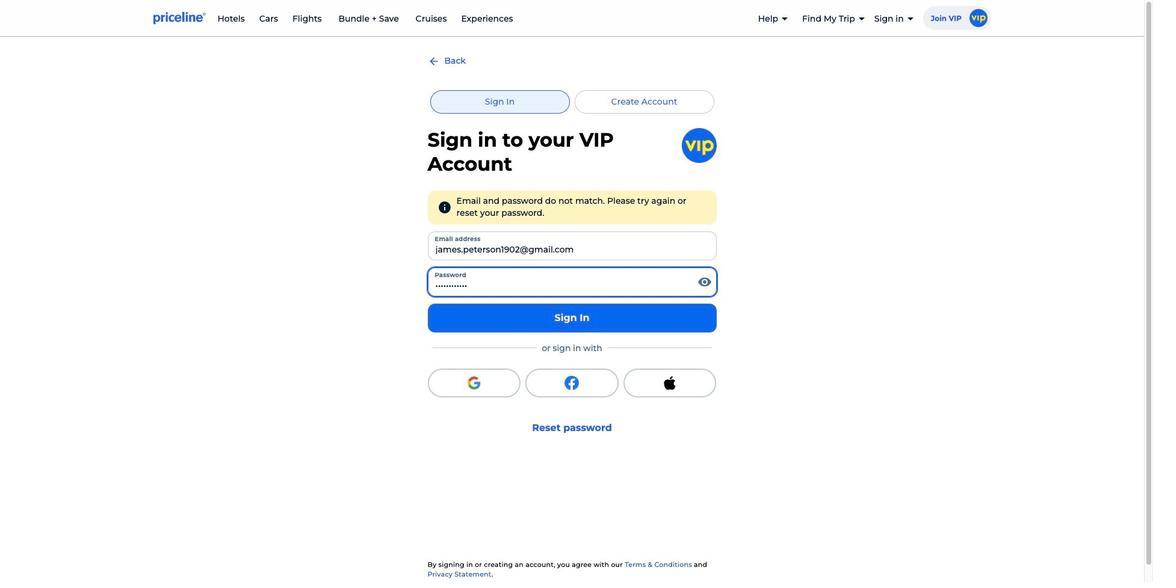 Task type: describe. For each thing, give the bounding box(es) containing it.
vip badge icon image
[[969, 9, 988, 27]]

sign in with facebook image
[[565, 376, 579, 390]]

priceline.com home image
[[153, 11, 206, 25]]

vip logo image
[[682, 128, 717, 163]]



Task type: vqa. For each thing, say whether or not it's contained in the screenshot.
Priceline.com Home image
yes



Task type: locate. For each thing, give the bounding box(es) containing it.
sign in with apple image
[[663, 376, 677, 390]]

Password password field
[[428, 268, 717, 297]]

Email address text field
[[428, 231, 717, 260]]

tab list
[[428, 91, 717, 114]]

sign in with google image
[[467, 376, 481, 390]]



